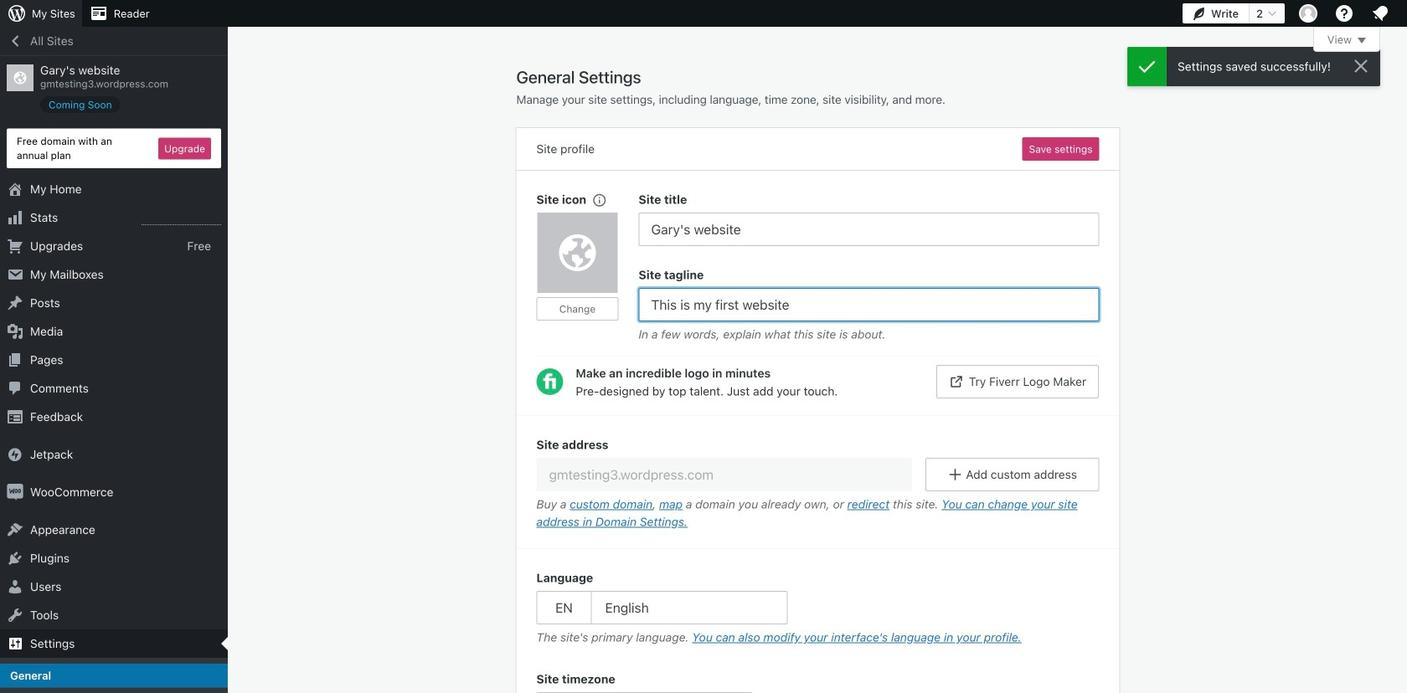 Task type: locate. For each thing, give the bounding box(es) containing it.
manage your notifications image
[[1371, 3, 1391, 23]]

closed image
[[1358, 38, 1367, 44]]

0 vertical spatial img image
[[7, 447, 23, 463]]

None text field
[[639, 213, 1100, 246], [639, 288, 1100, 322], [639, 213, 1100, 246], [639, 288, 1100, 322]]

1 img image from the top
[[7, 447, 23, 463]]

dismiss image
[[1351, 56, 1372, 76]]

main content
[[517, 27, 1381, 694]]

my profile image
[[1299, 4, 1318, 23]]

img image
[[7, 447, 23, 463], [7, 484, 23, 501]]

None text field
[[537, 458, 912, 492]]

notice status
[[1128, 47, 1381, 86]]

group
[[537, 191, 639, 348], [639, 191, 1100, 246], [639, 266, 1100, 348], [517, 416, 1120, 550], [537, 570, 1100, 651], [537, 671, 1100, 694]]

1 vertical spatial img image
[[7, 484, 23, 501]]

2 img image from the top
[[7, 484, 23, 501]]



Task type: describe. For each thing, give the bounding box(es) containing it.
highest hourly views 0 image
[[142, 215, 221, 225]]

fiverr small logo image
[[537, 369, 563, 395]]

help image
[[1335, 3, 1355, 23]]

more information image
[[592, 192, 607, 207]]



